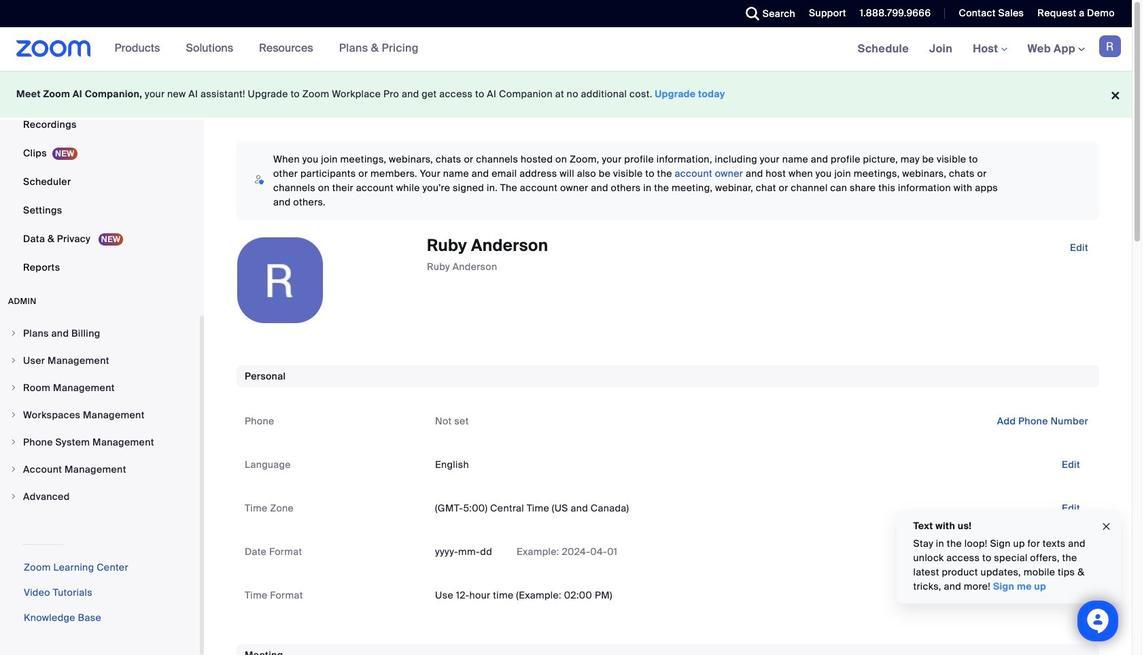 Task type: locate. For each thing, give the bounding box(es) containing it.
menu item
[[0, 320, 200, 346], [0, 348, 200, 373], [0, 375, 200, 401], [0, 402, 200, 428], [0, 429, 200, 455], [0, 456, 200, 482], [0, 484, 200, 509]]

right image
[[10, 411, 18, 419], [10, 438, 18, 446]]

right image for fifth menu item from the top
[[10, 438, 18, 446]]

4 menu item from the top
[[0, 402, 200, 428]]

profile picture image
[[1100, 35, 1122, 57]]

4 right image from the top
[[10, 465, 18, 473]]

footer
[[0, 71, 1133, 118]]

2 right image from the top
[[10, 356, 18, 365]]

1 right image from the top
[[10, 411, 18, 419]]

edit user photo image
[[269, 274, 291, 286]]

right image
[[10, 329, 18, 337], [10, 356, 18, 365], [10, 384, 18, 392], [10, 465, 18, 473], [10, 492, 18, 501]]

1 vertical spatial right image
[[10, 438, 18, 446]]

admin menu menu
[[0, 320, 200, 511]]

1 menu item from the top
[[0, 320, 200, 346]]

5 menu item from the top
[[0, 429, 200, 455]]

0 vertical spatial right image
[[10, 411, 18, 419]]

meetings navigation
[[848, 27, 1133, 71]]

2 right image from the top
[[10, 438, 18, 446]]

right image for fourth menu item from the top of the "admin menu" menu
[[10, 411, 18, 419]]

close image
[[1102, 519, 1113, 534]]

banner
[[0, 27, 1133, 71]]



Task type: describe. For each thing, give the bounding box(es) containing it.
2 menu item from the top
[[0, 348, 200, 373]]

personal menu menu
[[0, 0, 200, 282]]

3 right image from the top
[[10, 384, 18, 392]]

6 menu item from the top
[[0, 456, 200, 482]]

product information navigation
[[104, 27, 429, 71]]

user photo image
[[237, 237, 323, 323]]

7 menu item from the top
[[0, 484, 200, 509]]

zoom logo image
[[16, 40, 91, 57]]

1 right image from the top
[[10, 329, 18, 337]]

5 right image from the top
[[10, 492, 18, 501]]

3 menu item from the top
[[0, 375, 200, 401]]



Task type: vqa. For each thing, say whether or not it's contained in the screenshot.
7th menu item from the bottom of the 'Admin Menu' MENU
yes



